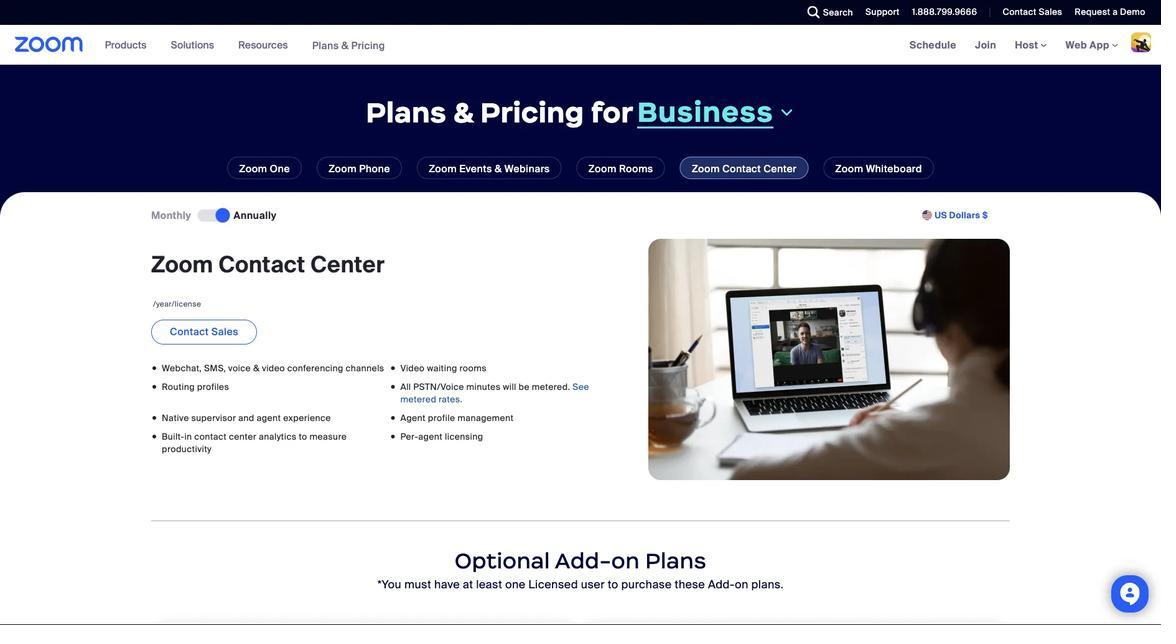 Task type: locate. For each thing, give the bounding box(es) containing it.
to down experience in the bottom left of the page
[[299, 431, 307, 443]]

licensed
[[529, 578, 578, 592]]

1 horizontal spatial on
[[735, 578, 749, 592]]

1 vertical spatial contact sales
[[170, 325, 239, 338]]

1 vertical spatial zoom contact center
[[151, 250, 385, 279]]

routing profiles
[[162, 381, 229, 393]]

analytics
[[259, 431, 297, 443]]

host
[[1016, 38, 1041, 51]]

1 horizontal spatial center
[[764, 162, 797, 175]]

0 vertical spatial plans
[[312, 39, 339, 52]]

&
[[342, 39, 349, 52], [453, 95, 474, 130], [495, 162, 502, 175], [253, 363, 260, 374]]

sms,
[[204, 363, 226, 374]]

plans inside the product information navigation
[[312, 39, 339, 52]]

be
[[519, 381, 530, 393]]

rates.
[[439, 394, 463, 405]]

1 vertical spatial on
[[735, 578, 749, 592]]

banner
[[0, 25, 1162, 66]]

to right user
[[608, 578, 619, 592]]

main content
[[0, 25, 1162, 626]]

0 vertical spatial sales
[[1039, 6, 1063, 18]]

routing
[[162, 381, 195, 393]]

to inside optional add-on plans *you must have at least one licensed user to purchase these add-on plans.
[[608, 578, 619, 592]]

$
[[983, 210, 989, 221]]

plans
[[312, 39, 339, 52], [366, 95, 447, 130], [646, 548, 707, 575]]

0 horizontal spatial center
[[311, 250, 385, 279]]

web app
[[1066, 38, 1110, 51]]

phone
[[359, 162, 390, 175]]

zoom contact center inside the tabs of zoom services tab list
[[692, 162, 797, 175]]

at
[[463, 578, 473, 592]]

add- up user
[[555, 548, 612, 575]]

on
[[612, 548, 640, 575], [735, 578, 749, 592]]

solutions
[[171, 38, 214, 51]]

sales
[[1039, 6, 1063, 18], [211, 325, 239, 338]]

licensing
[[445, 431, 483, 443]]

contact sales up host dropdown button
[[1003, 6, 1063, 18]]

1 horizontal spatial to
[[608, 578, 619, 592]]

plans.
[[752, 578, 784, 592]]

resources
[[239, 38, 288, 51]]

agent down profile
[[419, 431, 443, 443]]

resources button
[[239, 25, 294, 65]]

0 vertical spatial on
[[612, 548, 640, 575]]

contact sales
[[1003, 6, 1063, 18], [170, 325, 239, 338]]

0 horizontal spatial to
[[299, 431, 307, 443]]

& inside the tabs of zoom services tab list
[[495, 162, 502, 175]]

contact sales up sms,
[[170, 325, 239, 338]]

0 horizontal spatial pricing
[[351, 39, 385, 52]]

main content containing business
[[0, 25, 1162, 626]]

to
[[299, 431, 307, 443], [608, 578, 619, 592]]

1 vertical spatial sales
[[211, 325, 239, 338]]

products button
[[105, 25, 152, 65]]

0 horizontal spatial add-
[[555, 548, 612, 575]]

on up the purchase
[[612, 548, 640, 575]]

measure
[[310, 431, 347, 443]]

zoom contact center
[[692, 162, 797, 175], [151, 250, 385, 279]]

0 vertical spatial contact sales
[[1003, 6, 1063, 18]]

zoom logo image
[[15, 37, 83, 52]]

zoom one
[[239, 162, 290, 175]]

1 horizontal spatial zoom contact center
[[692, 162, 797, 175]]

contact inside the tabs of zoom services tab list
[[723, 162, 761, 175]]

to inside built-in contact center analytics to measure productivity
[[299, 431, 307, 443]]

0 vertical spatial to
[[299, 431, 307, 443]]

agent
[[257, 412, 281, 424], [419, 431, 443, 443]]

see metered rates. link
[[401, 381, 590, 405]]

1 vertical spatial center
[[311, 250, 385, 279]]

1 vertical spatial plans
[[366, 95, 447, 130]]

0 vertical spatial center
[[764, 162, 797, 175]]

least
[[476, 578, 503, 592]]

optional
[[455, 548, 550, 575]]

add- right these
[[708, 578, 735, 592]]

contact
[[194, 431, 227, 443]]

request a demo link
[[1066, 0, 1162, 25], [1075, 6, 1146, 18]]

0 vertical spatial agent
[[257, 412, 281, 424]]

host button
[[1016, 38, 1048, 51]]

0 horizontal spatial zoom contact center
[[151, 250, 385, 279]]

rooms
[[619, 162, 654, 175]]

pricing inside the product information navigation
[[351, 39, 385, 52]]

in
[[185, 431, 192, 443]]

see metered rates.
[[401, 381, 590, 405]]

search
[[824, 7, 854, 18]]

2 horizontal spatial plans
[[646, 548, 707, 575]]

pricing for plans & pricing
[[351, 39, 385, 52]]

demo
[[1121, 6, 1146, 18]]

pstn/voice
[[414, 381, 464, 393]]

meetings navigation
[[901, 25, 1162, 66]]

1 vertical spatial pricing
[[481, 95, 584, 130]]

1 horizontal spatial plans
[[366, 95, 447, 130]]

0 horizontal spatial plans
[[312, 39, 339, 52]]

add-
[[555, 548, 612, 575], [708, 578, 735, 592]]

0 horizontal spatial sales
[[211, 325, 239, 338]]

app
[[1090, 38, 1110, 51]]

on left plans.
[[735, 578, 749, 592]]

optional add-on plans *you must have at least one licensed user to purchase these add-on plans.
[[378, 548, 784, 592]]

0 horizontal spatial agent
[[257, 412, 281, 424]]

2 vertical spatial plans
[[646, 548, 707, 575]]

1 vertical spatial to
[[608, 578, 619, 592]]

profile picture image
[[1132, 32, 1152, 52]]

management
[[458, 412, 514, 424]]

sales up sms,
[[211, 325, 239, 338]]

0 vertical spatial zoom contact center
[[692, 162, 797, 175]]

pricing
[[351, 39, 385, 52], [481, 95, 584, 130]]

1 horizontal spatial sales
[[1039, 6, 1063, 18]]

will
[[503, 381, 517, 393]]

sales up host dropdown button
[[1039, 6, 1063, 18]]

purchase
[[622, 578, 672, 592]]

plans & pricing link
[[312, 39, 385, 52], [312, 39, 385, 52]]

web
[[1066, 38, 1088, 51]]

supervisor
[[191, 412, 236, 424]]

center
[[764, 162, 797, 175], [311, 250, 385, 279]]

business button
[[638, 94, 796, 130]]

contact sales link
[[994, 0, 1066, 25], [1003, 6, 1063, 18], [151, 320, 257, 345]]

1 horizontal spatial contact sales
[[1003, 6, 1063, 18]]

1 horizontal spatial agent
[[419, 431, 443, 443]]

1 horizontal spatial pricing
[[481, 95, 584, 130]]

annually
[[234, 209, 277, 222]]

zoom phone
[[329, 162, 390, 175]]

plans for plans & pricing
[[312, 39, 339, 52]]

0 vertical spatial pricing
[[351, 39, 385, 52]]

and
[[238, 412, 254, 424]]

agent up analytics
[[257, 412, 281, 424]]

support link
[[857, 0, 903, 25], [866, 6, 900, 18]]

*you
[[378, 578, 402, 592]]

1 horizontal spatial add-
[[708, 578, 735, 592]]

request a demo
[[1075, 6, 1146, 18]]

profile
[[428, 412, 455, 424]]

conferencing
[[287, 363, 344, 374]]



Task type: describe. For each thing, give the bounding box(es) containing it.
per-agent licensing
[[401, 431, 483, 443]]

must
[[405, 578, 432, 592]]

channels
[[346, 363, 385, 374]]

have
[[435, 578, 460, 592]]

0 horizontal spatial contact sales
[[170, 325, 239, 338]]

all
[[401, 381, 411, 393]]

metered
[[401, 394, 437, 405]]

zoom events & webinars
[[429, 162, 550, 175]]

profiles
[[197, 381, 229, 393]]

sales inside main content
[[211, 325, 239, 338]]

solutions button
[[171, 25, 220, 65]]

plans & pricing
[[312, 39, 385, 52]]

monthly
[[151, 209, 191, 222]]

web app button
[[1066, 38, 1119, 51]]

center
[[229, 431, 257, 443]]

0 vertical spatial add-
[[555, 548, 612, 575]]

zoom left phone
[[329, 162, 357, 175]]

productivity
[[162, 444, 212, 455]]

support
[[866, 6, 900, 18]]

plans & pricing for
[[366, 95, 634, 130]]

pricing for plans & pricing for
[[481, 95, 584, 130]]

built-
[[162, 431, 185, 443]]

video waiting rooms
[[401, 363, 487, 374]]

zoom whiteboard
[[836, 162, 923, 175]]

plans inside optional add-on plans *you must have at least one licensed user to purchase these add-on plans.
[[646, 548, 707, 575]]

zoom left whiteboard
[[836, 162, 864, 175]]

business
[[638, 94, 774, 130]]

search button
[[799, 0, 857, 25]]

1 vertical spatial add-
[[708, 578, 735, 592]]

video
[[401, 363, 425, 374]]

join link
[[966, 25, 1006, 65]]

webchat, sms, voice & video conferencing channels
[[162, 363, 385, 374]]

native
[[162, 412, 189, 424]]

join
[[976, 38, 997, 51]]

metered.
[[532, 381, 571, 393]]

us dollars $
[[935, 210, 989, 221]]

zoom down business
[[692, 162, 720, 175]]

video
[[262, 363, 285, 374]]

whiteboard
[[866, 162, 923, 175]]

agent profile management
[[401, 412, 514, 424]]

built-in contact center analytics to measure productivity
[[162, 431, 347, 455]]

one
[[270, 162, 290, 175]]

us dollars $ button
[[935, 209, 989, 222]]

see
[[573, 381, 590, 393]]

zoom left the events
[[429, 162, 457, 175]]

webinars
[[505, 162, 550, 175]]

0 horizontal spatial on
[[612, 548, 640, 575]]

1.888.799.9666
[[913, 6, 978, 18]]

center inside the tabs of zoom services tab list
[[764, 162, 797, 175]]

1 vertical spatial agent
[[419, 431, 443, 443]]

& inside the product information navigation
[[342, 39, 349, 52]]

waiting
[[427, 363, 457, 374]]

plans for plans & pricing for
[[366, 95, 447, 130]]

per-
[[401, 431, 419, 443]]

down image
[[779, 105, 796, 120]]

one
[[506, 578, 526, 592]]

experience
[[283, 412, 331, 424]]

zoom left rooms
[[589, 162, 617, 175]]

a
[[1113, 6, 1118, 18]]

/year/license
[[153, 299, 201, 309]]

schedule
[[910, 38, 957, 51]]

these
[[675, 578, 706, 592]]

for
[[591, 95, 634, 130]]

native supervisor and agent experience
[[162, 412, 331, 424]]

schedule link
[[901, 25, 966, 65]]

products
[[105, 38, 147, 51]]

request
[[1075, 6, 1111, 18]]

us
[[935, 210, 948, 221]]

product information navigation
[[96, 25, 395, 66]]

events
[[460, 162, 492, 175]]

voice
[[228, 363, 251, 374]]

zoom rooms
[[589, 162, 654, 175]]

tabs of zoom services tab list
[[19, 157, 1143, 179]]

zoom left one on the top of page
[[239, 162, 267, 175]]

zoom up /year/license
[[151, 250, 213, 279]]

webchat,
[[162, 363, 202, 374]]

minutes
[[467, 381, 501, 393]]

agent
[[401, 412, 426, 424]]

rooms
[[460, 363, 487, 374]]

all pstn/voice minutes will be metered.
[[401, 381, 573, 393]]

user
[[581, 578, 605, 592]]

banner containing products
[[0, 25, 1162, 66]]



Task type: vqa. For each thing, say whether or not it's contained in the screenshot.
"Scheduler" link
no



